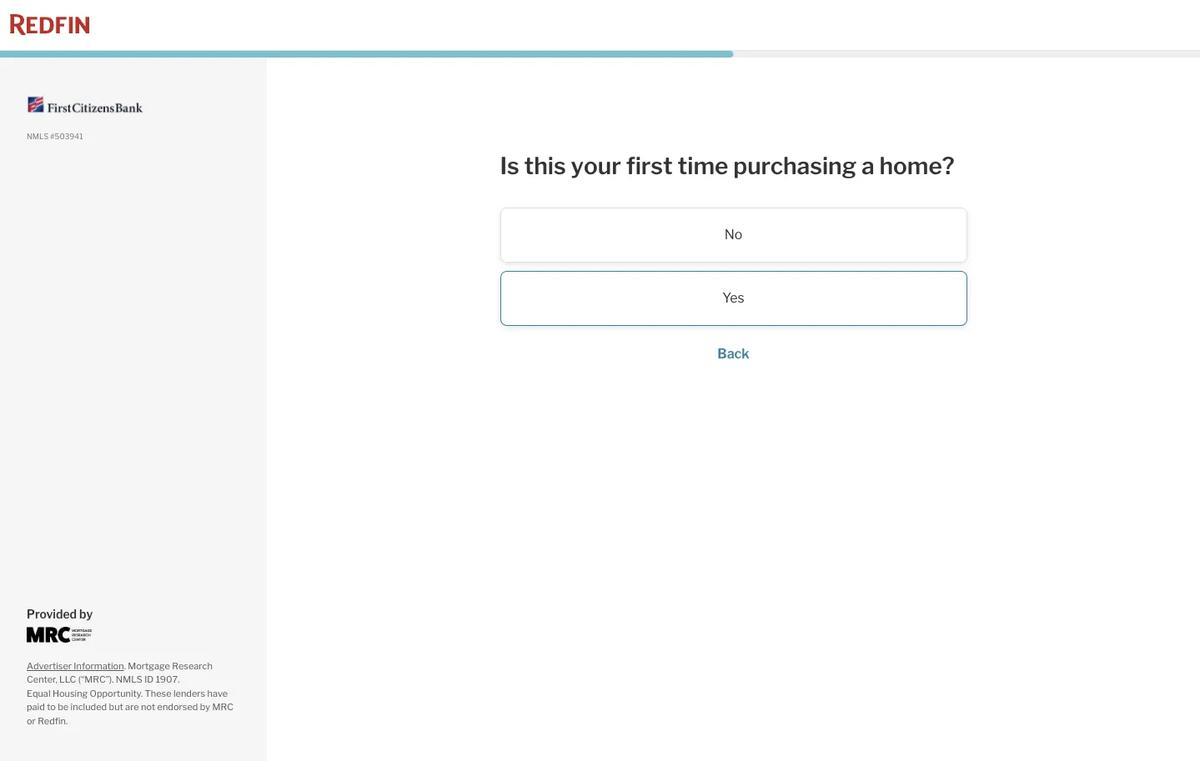 Task type: describe. For each thing, give the bounding box(es) containing it.
back button
[[500, 346, 968, 362]]

mortgage
[[128, 660, 170, 672]]

0 horizontal spatial by
[[79, 607, 93, 621]]

center,
[[27, 674, 57, 686]]

mortgage research center image
[[27, 627, 92, 643]]

no
[[725, 227, 743, 243]]

time
[[678, 152, 729, 180]]

nmls #503941
[[27, 132, 83, 141]]

advertiser information button
[[27, 660, 124, 672]]

to
[[47, 702, 56, 713]]

back
[[718, 346, 750, 362]]

first
[[626, 152, 673, 180]]

equal housing opportunity.
[[27, 688, 143, 700]]

paid
[[27, 702, 45, 713]]

mrc
[[212, 702, 234, 713]]

1907.
[[156, 674, 180, 686]]

is this your first time purchasing a home? option group
[[500, 208, 968, 326]]

be
[[58, 702, 69, 713]]

#503941
[[50, 132, 83, 141]]

a home?
[[862, 152, 955, 180]]

purchasing
[[734, 152, 857, 180]]

advertiser
[[27, 660, 72, 672]]



Task type: vqa. For each thing, say whether or not it's contained in the screenshot.
'Is'
yes



Task type: locate. For each thing, give the bounding box(es) containing it.
research
[[172, 660, 213, 672]]

by left mrc at left
[[200, 702, 210, 713]]

by up mortgage research center image
[[79, 607, 93, 621]]

is
[[500, 152, 520, 180]]

or redfin.
[[27, 716, 68, 727]]

nmls left #503941
[[27, 132, 49, 141]]

endorsed
[[157, 702, 198, 713]]

is this your first time purchasing a home?
[[500, 152, 955, 180]]

1 horizontal spatial nmls
[[116, 674, 143, 686]]

nmls down .
[[116, 674, 143, 686]]

0 vertical spatial nmls
[[27, 132, 49, 141]]

these
[[145, 688, 172, 700]]

are
[[125, 702, 139, 713]]

("mrc").
[[78, 674, 114, 686]]

not
[[141, 702, 155, 713]]

by
[[79, 607, 93, 621], [200, 702, 210, 713]]

lenders
[[173, 688, 205, 700]]

.
[[124, 660, 126, 672]]

provided
[[27, 607, 77, 621]]

0 horizontal spatial nmls
[[27, 132, 49, 141]]

1 vertical spatial nmls
[[116, 674, 143, 686]]

llc
[[59, 674, 76, 686]]

advertiser information
[[27, 660, 124, 672]]

your
[[571, 152, 621, 180]]

1 vertical spatial by
[[200, 702, 210, 713]]

included
[[71, 702, 107, 713]]

id
[[145, 674, 154, 686]]

this
[[525, 152, 566, 180]]

1 horizontal spatial by
[[200, 702, 210, 713]]

information
[[74, 660, 124, 672]]

0 vertical spatial by
[[79, 607, 93, 621]]

by inside . mortgage research center, llc ("mrc"). nmls id 1907. equal housing opportunity. these lenders have paid to be included but are not endorsed by mrc or redfin.
[[200, 702, 210, 713]]

. mortgage research center, llc ("mrc"). nmls id 1907. equal housing opportunity. these lenders have paid to be included but are not endorsed by mrc or redfin.
[[27, 660, 234, 727]]

nmls
[[27, 132, 49, 141], [116, 674, 143, 686]]

provided by
[[27, 607, 93, 621]]

have
[[207, 688, 228, 700]]

but
[[109, 702, 123, 713]]

yes
[[723, 290, 745, 306]]

nmls inside . mortgage research center, llc ("mrc"). nmls id 1907. equal housing opportunity. these lenders have paid to be included but are not endorsed by mrc or redfin.
[[116, 674, 143, 686]]



